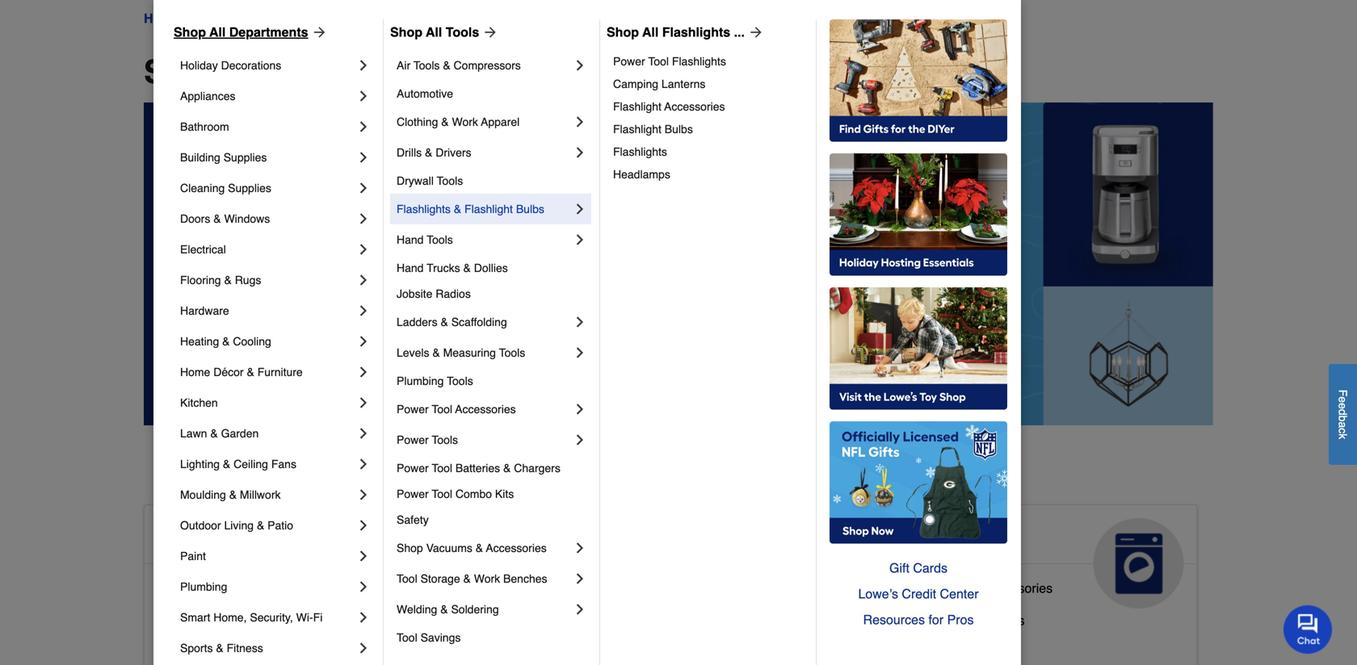 Task type: describe. For each thing, give the bounding box(es) containing it.
& down accessible bedroom link
[[216, 643, 224, 655]]

...
[[734, 25, 745, 40]]

power tool combo kits link
[[397, 482, 588, 508]]

center
[[940, 587, 979, 602]]

bedroom
[[223, 614, 275, 629]]

welding & soldering
[[397, 604, 499, 617]]

flashlight accessories link
[[613, 95, 805, 118]]

décor
[[214, 366, 244, 379]]

1 vertical spatial work
[[474, 573, 500, 586]]

& left cooling
[[222, 335, 230, 348]]

moulding & millwork
[[180, 489, 281, 502]]

flashlight accessories
[[613, 100, 725, 113]]

millwork
[[240, 489, 281, 502]]

0 vertical spatial bathroom
[[180, 120, 229, 133]]

flashlight inside 'flashlights & flashlight bulbs' link
[[465, 203, 513, 216]]

garden
[[221, 428, 259, 440]]

d
[[1337, 410, 1350, 416]]

drywall tools link
[[397, 168, 588, 194]]

accessible for accessible entry & home
[[158, 646, 219, 661]]

chevron right image for home décor & furniture
[[356, 365, 372, 381]]

& right houses,
[[628, 640, 637, 655]]

lighting & ceiling fans
[[180, 458, 297, 471]]

shop all departments
[[144, 53, 480, 91]]

entry
[[223, 646, 253, 661]]

beverage & wine chillers link
[[878, 610, 1025, 642]]

chevron right image for air tools & compressors
[[572, 57, 588, 74]]

& right lawn on the left of page
[[210, 428, 218, 440]]

arrow right image
[[479, 24, 499, 40]]

pet beds, houses, & furniture link
[[518, 636, 692, 666]]

chevron right image for shop vacuums & accessories
[[572, 541, 588, 557]]

chat invite button image
[[1284, 605, 1334, 655]]

home décor & furniture link
[[180, 357, 356, 388]]

building
[[180, 151, 220, 164]]

flashlights link
[[613, 141, 805, 163]]

pet inside "pet beds, houses, & furniture" link
[[518, 640, 537, 655]]

gift cards
[[890, 561, 948, 576]]

scaffolding
[[452, 316, 507, 329]]

flashlights inside shop all flashlights ... link
[[663, 25, 731, 40]]

jobsite radios link
[[397, 281, 588, 307]]

hand for hand trucks & dollies
[[397, 262, 424, 275]]

power tool batteries & chargers link
[[397, 456, 588, 482]]

power for power tool batteries & chargers
[[397, 462, 429, 475]]

smart
[[180, 612, 210, 625]]

building supplies
[[180, 151, 267, 164]]

& inside "link"
[[504, 462, 511, 475]]

hand for hand tools
[[397, 234, 424, 247]]

accessible bathroom link
[[158, 578, 279, 610]]

find gifts for the diyer. image
[[830, 19, 1008, 142]]

animal
[[518, 525, 593, 551]]

& left the patio
[[257, 520, 265, 533]]

arrow right image for shop all departments
[[308, 24, 328, 40]]

shop all flashlights ...
[[607, 25, 745, 40]]

b
[[1337, 416, 1350, 422]]

0 vertical spatial bulbs
[[665, 123, 693, 136]]

camping lanterns link
[[613, 73, 805, 95]]

holiday decorations
[[180, 59, 281, 72]]

air tools & compressors link
[[397, 50, 572, 81]]

power tools link
[[397, 425, 572, 456]]

accessible for accessible bedroom
[[158, 614, 219, 629]]

livestock
[[518, 607, 572, 622]]

ladders & scaffolding link
[[397, 307, 572, 338]]

outdoor living & patio link
[[180, 511, 356, 542]]

appliances image
[[1094, 519, 1185, 609]]

departments for shop
[[283, 53, 480, 91]]

tool savings link
[[397, 626, 588, 651]]

animal & pet care
[[518, 525, 657, 577]]

paint
[[180, 550, 206, 563]]

flooring
[[180, 274, 221, 287]]

& inside animal & pet care
[[599, 525, 616, 551]]

flashlights inside 'flashlights & flashlight bulbs' link
[[397, 203, 451, 216]]

kits
[[495, 488, 514, 501]]

lawn
[[180, 428, 207, 440]]

home inside the accessible home link
[[282, 525, 345, 551]]

chevron right image for hardware
[[356, 303, 372, 319]]

0 vertical spatial appliances
[[180, 90, 236, 103]]

power tool combo kits
[[397, 488, 514, 501]]

flooring & rugs link
[[180, 265, 356, 296]]

& right storage
[[464, 573, 471, 586]]

power tool flashlights link
[[613, 50, 805, 73]]

& left "millwork"
[[229, 489, 237, 502]]

tool up welding
[[397, 573, 418, 586]]

plumbing link
[[180, 572, 356, 603]]

wine
[[949, 614, 978, 629]]

plumbing for plumbing
[[180, 581, 227, 594]]

& right décor
[[247, 366, 254, 379]]

& right welding
[[441, 604, 448, 617]]

flashlight bulbs link
[[613, 118, 805, 141]]

chevron right image for lighting & ceiling fans
[[356, 457, 372, 473]]

accessible entry & home
[[158, 646, 303, 661]]

& right ladders
[[441, 316, 448, 329]]

& left pros
[[937, 614, 945, 629]]

tools for hand tools
[[427, 234, 453, 247]]

& down drywall tools
[[454, 203, 462, 216]]

shop for shop all departments
[[144, 53, 225, 91]]

all for shop all flashlights ...
[[643, 25, 659, 40]]

outdoor
[[180, 520, 221, 533]]

& right clothing
[[441, 116, 449, 129]]

clothing
[[397, 116, 438, 129]]

houses,
[[577, 640, 625, 655]]

flashlights & flashlight bulbs link
[[397, 194, 572, 225]]

appliance
[[878, 581, 935, 596]]

supplies for livestock supplies
[[575, 607, 625, 622]]

soldering
[[451, 604, 499, 617]]

chevron right image for ladders & scaffolding
[[572, 314, 588, 331]]

resources for pros link
[[830, 608, 1008, 634]]

tools for power tools
[[432, 434, 458, 447]]

1 vertical spatial furniture
[[641, 640, 692, 655]]

levels & measuring tools link
[[397, 338, 572, 369]]

chevron right image for holiday decorations
[[356, 57, 372, 74]]

plumbing for plumbing tools
[[397, 375, 444, 388]]

tool storage & work benches link
[[397, 564, 572, 595]]

automotive
[[397, 87, 453, 100]]

& right "vacuums"
[[476, 542, 483, 555]]

tool for flashlights
[[649, 55, 669, 68]]

combo
[[456, 488, 492, 501]]

credit
[[902, 587, 937, 602]]

2 e from the top
[[1337, 403, 1350, 410]]

fans
[[271, 458, 297, 471]]

flashlights & flashlight bulbs
[[397, 203, 545, 216]]

shop for shop all departments
[[174, 25, 206, 40]]

& right entry
[[257, 646, 265, 661]]

appliance parts & accessories link
[[878, 578, 1053, 610]]

all for shop all departments
[[233, 53, 274, 91]]

power tool batteries & chargers
[[397, 462, 561, 475]]

wi-
[[296, 612, 313, 625]]

departments for shop
[[229, 25, 308, 40]]

automotive link
[[397, 81, 588, 107]]

chevron right image for heating & cooling
[[356, 334, 372, 350]]

tool storage & work benches
[[397, 573, 548, 586]]

power for power tool accessories
[[397, 403, 429, 416]]

jobsite
[[397, 288, 433, 301]]

resources
[[864, 613, 925, 628]]

chevron right image for tool storage & work benches
[[572, 571, 588, 588]]

ladders
[[397, 316, 438, 329]]

chevron right image for power tool accessories
[[572, 402, 588, 418]]

tool for accessories
[[432, 403, 453, 416]]

accessories down plumbing tools link
[[455, 403, 516, 416]]

decorations
[[221, 59, 281, 72]]

chevron right image for kitchen
[[356, 395, 372, 411]]

0 horizontal spatial furniture
[[258, 366, 303, 379]]

chargers
[[514, 462, 561, 475]]

kitchen
[[180, 397, 218, 410]]

1 e from the top
[[1337, 397, 1350, 403]]

shop for shop all tools
[[390, 25, 423, 40]]

pet inside animal & pet care
[[622, 525, 657, 551]]

& inside 'link'
[[223, 458, 231, 471]]

visit the lowe's toy shop. image
[[830, 288, 1008, 411]]

accessible home image
[[374, 519, 464, 609]]

apparel
[[481, 116, 520, 129]]

lanterns
[[662, 78, 706, 91]]

power tool accessories link
[[397, 394, 572, 425]]

chevron right image for smart home, security, wi-fi
[[356, 610, 372, 626]]



Task type: locate. For each thing, give the bounding box(es) containing it.
vacuums
[[426, 542, 473, 555]]

0 vertical spatial hand
[[397, 234, 424, 247]]

flashlight down the camping
[[613, 100, 662, 113]]

hand trucks & dollies
[[397, 262, 508, 275]]

supplies up cleaning supplies
[[224, 151, 267, 164]]

batteries
[[456, 462, 500, 475]]

0 horizontal spatial arrow right image
[[308, 24, 328, 40]]

home inside home décor & furniture link
[[180, 366, 210, 379]]

0 vertical spatial work
[[452, 116, 478, 129]]

1 vertical spatial pet
[[518, 640, 537, 655]]

departments up holiday decorations
[[194, 11, 268, 26]]

1 accessible from the top
[[158, 525, 276, 551]]

0 vertical spatial appliances link
[[180, 81, 356, 112]]

power tools
[[397, 434, 458, 447]]

2 arrow right image from the left
[[745, 24, 765, 40]]

resources for pros
[[864, 613, 974, 628]]

jobsite radios
[[397, 288, 471, 301]]

shop down home link
[[144, 53, 225, 91]]

flashlight bulbs
[[613, 123, 693, 136]]

chevron right image for welding & soldering
[[572, 602, 588, 618]]

0 vertical spatial flashlight
[[613, 100, 662, 113]]

all down shop all departments link
[[233, 53, 274, 91]]

0 vertical spatial furniture
[[258, 366, 303, 379]]

power
[[613, 55, 646, 68], [397, 403, 429, 416], [397, 434, 429, 447], [397, 462, 429, 475], [397, 488, 429, 501]]

smart home, security, wi-fi link
[[180, 603, 356, 634]]

1 horizontal spatial appliances link
[[865, 506, 1198, 609]]

flashlights up headlamps
[[613, 145, 668, 158]]

supplies up windows
[[228, 182, 271, 195]]

tools inside power tools link
[[432, 434, 458, 447]]

appliances down holiday
[[180, 90, 236, 103]]

shop for shop all flashlights ...
[[607, 25, 639, 40]]

f e e d b a c k
[[1337, 390, 1350, 440]]

sports & fitness
[[180, 643, 263, 655]]

power for power tools
[[397, 434, 429, 447]]

beverage
[[878, 614, 933, 629]]

accessible bedroom
[[158, 614, 275, 629]]

& left rugs
[[224, 274, 232, 287]]

all for shop all tools
[[426, 25, 442, 40]]

bulbs down drywall tools link
[[516, 203, 545, 216]]

chevron right image for plumbing
[[356, 579, 372, 596]]

chevron right image for sports & fitness
[[356, 641, 372, 657]]

1 vertical spatial plumbing
[[180, 581, 227, 594]]

departments
[[194, 11, 268, 26], [229, 25, 308, 40], [283, 53, 480, 91]]

bulbs down flashlight accessories
[[665, 123, 693, 136]]

0 horizontal spatial shop
[[144, 53, 225, 91]]

outdoor living & patio
[[180, 520, 293, 533]]

0 horizontal spatial bulbs
[[516, 203, 545, 216]]

2 horizontal spatial shop
[[607, 25, 639, 40]]

accessories
[[665, 100, 725, 113], [455, 403, 516, 416], [486, 542, 547, 555], [984, 581, 1053, 596]]

shop all departments
[[174, 25, 308, 40]]

chevron right image for hand tools
[[572, 232, 588, 248]]

1 vertical spatial shop
[[397, 542, 423, 555]]

0 vertical spatial pet
[[622, 525, 657, 551]]

appliances up cards
[[878, 525, 999, 551]]

tool inside "link"
[[432, 462, 453, 475]]

& inside 'link'
[[224, 274, 232, 287]]

accessible bathroom
[[158, 581, 279, 596]]

1 horizontal spatial shop
[[397, 542, 423, 555]]

lighting & ceiling fans link
[[180, 449, 356, 480]]

tools right 'air'
[[414, 59, 440, 72]]

bathroom up building at top
[[180, 120, 229, 133]]

0 horizontal spatial shop
[[174, 25, 206, 40]]

1 horizontal spatial bulbs
[[665, 123, 693, 136]]

& up kits at the left of page
[[504, 462, 511, 475]]

1 horizontal spatial furniture
[[641, 640, 692, 655]]

headlamps link
[[613, 163, 805, 186]]

shop all tools link
[[390, 23, 499, 42]]

flashlights inside 'flashlights' link
[[613, 145, 668, 158]]

tools inside air tools & compressors link
[[414, 59, 440, 72]]

tools for plumbing tools
[[447, 375, 473, 388]]

plumbing up smart
[[180, 581, 227, 594]]

power down power tools at left
[[397, 462, 429, 475]]

0 horizontal spatial plumbing
[[180, 581, 227, 594]]

living
[[224, 520, 254, 533]]

1 vertical spatial bathroom
[[223, 581, 279, 596]]

flashlight for flashlight bulbs
[[613, 123, 662, 136]]

tool left combo
[[432, 488, 453, 501]]

1 horizontal spatial pet
[[622, 525, 657, 551]]

1 vertical spatial appliances link
[[865, 506, 1198, 609]]

& right animal
[[599, 525, 616, 551]]

departments up clothing
[[283, 53, 480, 91]]

benches
[[504, 573, 548, 586]]

officially licensed n f l gifts. shop now. image
[[830, 422, 1008, 545]]

flashlight inside the "flashlight bulbs" link
[[613, 123, 662, 136]]

lowe's credit center
[[859, 587, 979, 602]]

trucks
[[427, 262, 460, 275]]

accessories up chillers at the right of the page
[[984, 581, 1053, 596]]

tool for batteries
[[432, 462, 453, 475]]

for
[[929, 613, 944, 628]]

animal & pet care image
[[734, 519, 825, 609]]

1 hand from the top
[[397, 234, 424, 247]]

all up air tools & compressors
[[426, 25, 442, 40]]

appliances link down decorations
[[180, 81, 356, 112]]

tool up power tool combo kits
[[432, 462, 453, 475]]

flashlights
[[663, 25, 731, 40], [672, 55, 726, 68], [613, 145, 668, 158], [397, 203, 451, 216]]

chevron right image for clothing & work apparel
[[572, 114, 588, 130]]

doors
[[180, 213, 210, 225]]

arrow right image for shop all flashlights ...
[[745, 24, 765, 40]]

chevron right image for bathroom
[[356, 119, 372, 135]]

0 vertical spatial supplies
[[224, 151, 267, 164]]

& right parts
[[972, 581, 981, 596]]

2 accessible from the top
[[158, 581, 219, 596]]

1 vertical spatial flashlight
[[613, 123, 662, 136]]

accessible entry & home link
[[158, 642, 303, 666]]

accessible for accessible bathroom
[[158, 581, 219, 596]]

home,
[[214, 612, 247, 625]]

2 shop from the left
[[390, 25, 423, 40]]

arrow right image up power tool flashlights link
[[745, 24, 765, 40]]

power for power tool combo kits
[[397, 488, 429, 501]]

tools down drivers
[[437, 175, 463, 188]]

1 arrow right image from the left
[[308, 24, 328, 40]]

bathroom
[[180, 120, 229, 133], [223, 581, 279, 596]]

power up safety at the bottom of page
[[397, 488, 429, 501]]

accessible bedroom link
[[158, 610, 275, 642]]

e up d
[[1337, 397, 1350, 403]]

tool up camping lanterns
[[649, 55, 669, 68]]

2 vertical spatial flashlight
[[465, 203, 513, 216]]

1 horizontal spatial shop
[[390, 25, 423, 40]]

0 vertical spatial shop
[[144, 53, 225, 91]]

&
[[443, 59, 451, 72], [441, 116, 449, 129], [425, 146, 433, 159], [454, 203, 462, 216], [214, 213, 221, 225], [463, 262, 471, 275], [224, 274, 232, 287], [441, 316, 448, 329], [222, 335, 230, 348], [433, 347, 440, 360], [247, 366, 254, 379], [210, 428, 218, 440], [223, 458, 231, 471], [504, 462, 511, 475], [229, 489, 237, 502], [257, 520, 265, 533], [599, 525, 616, 551], [476, 542, 483, 555], [464, 573, 471, 586], [972, 581, 981, 596], [441, 604, 448, 617], [937, 614, 945, 629], [628, 640, 637, 655], [216, 643, 224, 655], [257, 646, 265, 661]]

tools for air tools & compressors
[[414, 59, 440, 72]]

shop all tools
[[390, 25, 479, 40]]

tool for combo
[[432, 488, 453, 501]]

flashlight inside the 'flashlight accessories' link
[[613, 100, 662, 113]]

flashlights down drywall tools
[[397, 203, 451, 216]]

levels
[[397, 347, 430, 360]]

power inside power tool batteries & chargers "link"
[[397, 462, 429, 475]]

arrow right image inside shop all departments link
[[308, 24, 328, 40]]

furniture right houses,
[[641, 640, 692, 655]]

flashlights up power tool flashlights link
[[663, 25, 731, 40]]

1 vertical spatial hand
[[397, 262, 424, 275]]

tools inside the levels & measuring tools link
[[499, 347, 526, 360]]

flashlight down drywall tools link
[[465, 203, 513, 216]]

tools down levels & measuring tools
[[447, 375, 473, 388]]

c
[[1337, 428, 1350, 434]]

& left ceiling
[[223, 458, 231, 471]]

power inside power tool flashlights link
[[613, 55, 646, 68]]

bathroom up smart home, security, wi-fi
[[223, 581, 279, 596]]

livestock supplies link
[[518, 604, 625, 636]]

chevron right image for cleaning supplies
[[356, 180, 372, 196]]

accessible home
[[158, 525, 345, 551]]

drills & drivers
[[397, 146, 472, 159]]

shop down safety at the bottom of page
[[397, 542, 423, 555]]

all up holiday decorations
[[209, 25, 226, 40]]

0 vertical spatial plumbing
[[397, 375, 444, 388]]

tools inside shop all tools link
[[446, 25, 479, 40]]

cooling
[[233, 335, 271, 348]]

levels & measuring tools
[[397, 347, 526, 360]]

shop all flashlights ... link
[[607, 23, 765, 42]]

1 shop from the left
[[174, 25, 206, 40]]

arrow right image
[[308, 24, 328, 40], [745, 24, 765, 40]]

chevron right image
[[572, 57, 588, 74], [356, 88, 372, 104], [356, 119, 372, 135], [572, 145, 588, 161], [356, 150, 372, 166], [356, 242, 372, 258], [356, 303, 372, 319], [572, 314, 588, 331], [356, 395, 372, 411], [572, 432, 588, 449], [356, 487, 372, 504], [356, 518, 372, 534], [356, 549, 372, 565], [356, 579, 372, 596], [572, 602, 588, 618]]

dollies
[[474, 262, 508, 275]]

welding
[[397, 604, 438, 617]]

measuring
[[443, 347, 496, 360]]

tools up air tools & compressors
[[446, 25, 479, 40]]

k
[[1337, 434, 1350, 440]]

tools inside hand tools link
[[427, 234, 453, 247]]

arrow right image inside shop all flashlights ... link
[[745, 24, 765, 40]]

chevron right image for doors & windows
[[356, 211, 372, 227]]

safety
[[397, 514, 429, 527]]

accessories up benches
[[486, 542, 547, 555]]

gift cards link
[[830, 556, 1008, 582]]

1 vertical spatial supplies
[[228, 182, 271, 195]]

hardware link
[[180, 296, 356, 327]]

3 shop from the left
[[607, 25, 639, 40]]

cleaning supplies link
[[180, 173, 356, 204]]

hardware
[[180, 305, 229, 318]]

care
[[518, 551, 568, 577]]

hand tools link
[[397, 225, 572, 255]]

2 vertical spatial supplies
[[575, 607, 625, 622]]

livestock supplies
[[518, 607, 625, 622]]

1 vertical spatial bulbs
[[516, 203, 545, 216]]

chevron right image for lawn & garden
[[356, 426, 372, 442]]

& right levels
[[433, 347, 440, 360]]

appliances
[[180, 90, 236, 103], [878, 525, 999, 551]]

accessible inside 'link'
[[158, 581, 219, 596]]

storage
[[421, 573, 460, 586]]

electrical
[[180, 243, 226, 256]]

hand tools
[[397, 234, 453, 247]]

appliance parts & accessories
[[878, 581, 1053, 596]]

arrow right image up the shop all departments
[[308, 24, 328, 40]]

power down power tool accessories in the left bottom of the page
[[397, 434, 429, 447]]

shop up 'air'
[[390, 25, 423, 40]]

gift
[[890, 561, 910, 576]]

work
[[452, 116, 478, 129], [474, 573, 500, 586]]

chevron right image for power tools
[[572, 432, 588, 449]]

chevron right image for drills & drivers
[[572, 145, 588, 161]]

chevron right image for building supplies
[[356, 150, 372, 166]]

1 horizontal spatial appliances
[[878, 525, 999, 551]]

chevron right image for flashlights & flashlight bulbs
[[572, 201, 588, 217]]

tools inside drywall tools link
[[437, 175, 463, 188]]

& down shop all tools link
[[443, 59, 451, 72]]

tool down welding
[[397, 632, 418, 645]]

flashlights inside power tool flashlights link
[[672, 55, 726, 68]]

furniture up kitchen link
[[258, 366, 303, 379]]

departments up holiday decorations link
[[229, 25, 308, 40]]

shop up the camping
[[607, 25, 639, 40]]

power inside power tool combo kits link
[[397, 488, 429, 501]]

tools for drywall tools
[[437, 175, 463, 188]]

chevron right image for flooring & rugs
[[356, 272, 372, 289]]

accessible
[[158, 525, 276, 551], [158, 581, 219, 596], [158, 614, 219, 629], [158, 646, 219, 661]]

building supplies link
[[180, 142, 356, 173]]

3 accessible from the top
[[158, 614, 219, 629]]

power inside power tool accessories link
[[397, 403, 429, 416]]

camping
[[613, 78, 659, 91]]

heating
[[180, 335, 219, 348]]

& right drills
[[425, 146, 433, 159]]

0 horizontal spatial appliances link
[[180, 81, 356, 112]]

safety link
[[397, 508, 588, 533]]

chevron right image for moulding & millwork
[[356, 487, 372, 504]]

supplies for building supplies
[[224, 151, 267, 164]]

home inside accessible entry & home link
[[269, 646, 303, 661]]

animal & pet care link
[[505, 506, 837, 609]]

lowe's credit center link
[[830, 582, 1008, 608]]

all for shop all departments
[[209, 25, 226, 40]]

1 horizontal spatial arrow right image
[[745, 24, 765, 40]]

1 vertical spatial appliances
[[878, 525, 999, 551]]

pet
[[622, 525, 657, 551], [518, 640, 537, 655]]

shop for shop vacuums & accessories
[[397, 542, 423, 555]]

& right trucks
[[463, 262, 471, 275]]

appliances link
[[180, 81, 356, 112], [865, 506, 1198, 609]]

patio
[[268, 520, 293, 533]]

2 hand from the top
[[397, 262, 424, 275]]

flashlight down flashlight accessories
[[613, 123, 662, 136]]

supplies up houses,
[[575, 607, 625, 622]]

chevron right image for outdoor living & patio
[[356, 518, 372, 534]]

tool down the plumbing tools
[[432, 403, 453, 416]]

work up 'welding & soldering' link at the left
[[474, 573, 500, 586]]

chevron right image
[[356, 57, 372, 74], [572, 114, 588, 130], [356, 180, 372, 196], [572, 201, 588, 217], [356, 211, 372, 227], [572, 232, 588, 248], [356, 272, 372, 289], [356, 334, 372, 350], [572, 345, 588, 361], [356, 365, 372, 381], [572, 402, 588, 418], [356, 426, 372, 442], [356, 457, 372, 473], [572, 541, 588, 557], [572, 571, 588, 588], [356, 610, 372, 626], [356, 641, 372, 657]]

f e e d b a c k button
[[1330, 364, 1358, 465]]

& right doors
[[214, 213, 221, 225]]

0 horizontal spatial pet
[[518, 640, 537, 655]]

tools inside plumbing tools link
[[447, 375, 473, 388]]

accessible for accessible home
[[158, 525, 276, 551]]

all up power tool flashlights
[[643, 25, 659, 40]]

tools down power tool accessories in the left bottom of the page
[[432, 434, 458, 447]]

chevron right image for levels & measuring tools
[[572, 345, 588, 361]]

chevron right image for electrical
[[356, 242, 372, 258]]

bathroom inside 'link'
[[223, 581, 279, 596]]

chillers
[[982, 614, 1025, 629]]

holiday hosting essentials. image
[[830, 154, 1008, 276]]

4 accessible from the top
[[158, 646, 219, 661]]

tools up plumbing tools link
[[499, 347, 526, 360]]

flashlight for flashlight accessories
[[613, 100, 662, 113]]

chevron right image for appliances
[[356, 88, 372, 104]]

shop
[[174, 25, 206, 40], [390, 25, 423, 40], [607, 25, 639, 40]]

hand up hand trucks & dollies
[[397, 234, 424, 247]]

headlamps
[[613, 168, 671, 181]]

supplies inside "link"
[[224, 151, 267, 164]]

appliances link up chillers at the right of the page
[[865, 506, 1198, 609]]

chevron right image for paint
[[356, 549, 372, 565]]

tools up trucks
[[427, 234, 453, 247]]

plumbing down levels
[[397, 375, 444, 388]]

power inside power tools link
[[397, 434, 429, 447]]

lawn & garden link
[[180, 419, 356, 449]]

e
[[1337, 397, 1350, 403], [1337, 403, 1350, 410]]

0 horizontal spatial appliances
[[180, 90, 236, 103]]

enjoy savings year-round. no matter what you're shopping for, find what you need at a great price. image
[[144, 103, 1214, 426]]

air
[[397, 59, 411, 72]]

holiday decorations link
[[180, 50, 356, 81]]

power up the camping
[[613, 55, 646, 68]]

supplies for cleaning supplies
[[228, 182, 271, 195]]

work up drivers
[[452, 116, 478, 129]]

power up power tools at left
[[397, 403, 429, 416]]

fitness
[[227, 643, 263, 655]]

doors & windows link
[[180, 204, 356, 234]]

clothing & work apparel link
[[397, 107, 572, 137]]

hand up jobsite
[[397, 262, 424, 275]]

power for power tool flashlights
[[613, 55, 646, 68]]

tool savings
[[397, 632, 461, 645]]

1 horizontal spatial plumbing
[[397, 375, 444, 388]]

e up 'b'
[[1337, 403, 1350, 410]]

accessories down lanterns
[[665, 100, 725, 113]]

flashlights up camping lanterns link
[[672, 55, 726, 68]]

bathroom link
[[180, 112, 356, 142]]

shop up holiday
[[174, 25, 206, 40]]



Task type: vqa. For each thing, say whether or not it's contained in the screenshot.
Diy Projects & Ideas
no



